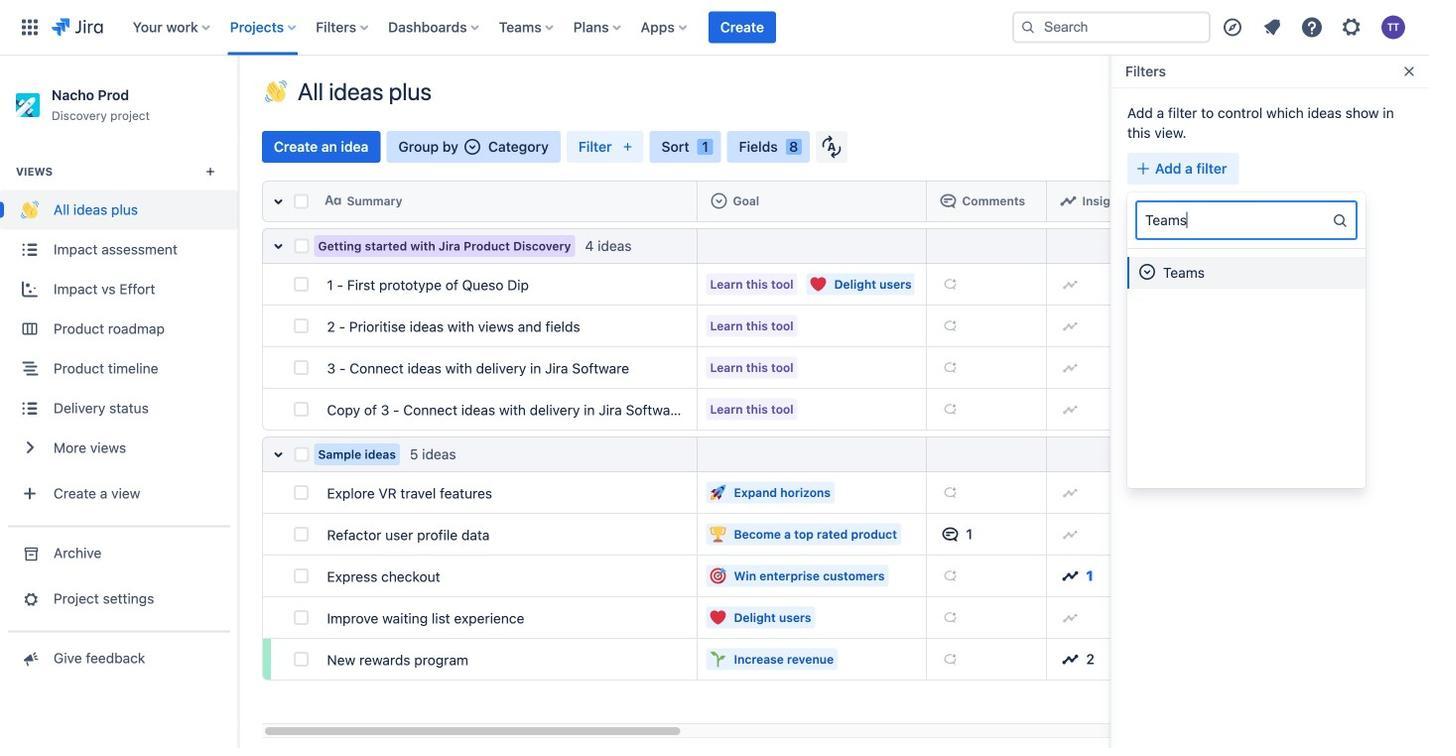 Task type: describe. For each thing, give the bounding box(es) containing it.
comments image
[[943, 527, 958, 543]]

add a filter image
[[1136, 161, 1152, 177]]

multi select dropdown image
[[1140, 264, 1156, 280]]

autosave is enabled image
[[822, 135, 842, 159]]

discover atlassian products image
[[1221, 15, 1245, 39]]

insights image
[[1061, 193, 1077, 209]]

goal image
[[711, 193, 727, 209]]

1 insights image from the top
[[1063, 568, 1079, 584]]

project settings image
[[19, 589, 40, 609]]

1 horizontal spatial :wave: image
[[265, 80, 287, 102]]

current project sidebar image
[[216, 79, 260, 119]]

close image
[[1402, 64, 1418, 79]]

notifications image
[[1261, 15, 1285, 39]]

comments image
[[941, 193, 956, 209]]

:trophy: image
[[710, 527, 726, 543]]



Task type: locate. For each thing, give the bounding box(es) containing it.
:heart: image
[[811, 276, 827, 292], [710, 610, 726, 626], [710, 610, 726, 626]]

0 vertical spatial :wave: image
[[265, 80, 287, 102]]

:dart: image
[[710, 568, 726, 584], [710, 568, 726, 584]]

:wave: image
[[265, 80, 287, 102], [21, 201, 39, 219]]

0 vertical spatial insights image
[[1063, 568, 1079, 584]]

add image
[[943, 276, 958, 292], [943, 276, 958, 292], [1063, 276, 1079, 292], [943, 402, 958, 417], [943, 485, 958, 501], [1063, 485, 1079, 501], [943, 568, 958, 584], [1063, 610, 1079, 626], [943, 652, 958, 668], [943, 652, 958, 668]]

jira image
[[52, 15, 103, 39], [52, 15, 103, 39]]

None text field
[[1146, 210, 1191, 230]]

search image
[[1021, 19, 1036, 35]]

your profile and settings image
[[1382, 15, 1406, 39]]

jira product discovery navigation element
[[0, 56, 238, 749]]

1 vertical spatial insights image
[[1063, 652, 1079, 668]]

:trophy: image
[[710, 527, 726, 543]]

primary element
[[12, 0, 997, 55]]

single select dropdown image
[[464, 139, 480, 155]]

collapse all image
[[267, 190, 290, 213]]

2 insights image from the top
[[1063, 652, 1079, 668]]

0 horizontal spatial :wave: image
[[21, 201, 39, 219]]

cell
[[698, 181, 927, 222], [927, 181, 1047, 222], [1047, 181, 1155, 222], [698, 228, 927, 264], [698, 228, 927, 264], [927, 228, 1047, 264], [927, 228, 1047, 264]]

summary image
[[325, 193, 341, 209]]

help image
[[1300, 15, 1324, 39]]

appswitcher icon image
[[18, 15, 42, 39]]

add image
[[943, 318, 958, 334], [943, 318, 958, 334], [1063, 318, 1079, 334], [943, 360, 958, 376], [943, 360, 958, 376], [1063, 360, 1079, 376], [943, 402, 958, 417], [1063, 402, 1079, 417], [943, 485, 958, 501], [1063, 527, 1079, 543], [943, 568, 958, 584], [943, 610, 958, 626], [943, 610, 958, 626]]

group
[[0, 139, 238, 526]]

banner
[[0, 0, 1429, 56]]

1 vertical spatial :wave: image
[[21, 201, 39, 219]]

:rocket: image
[[710, 485, 726, 501]]

0 horizontal spatial :wave: image
[[21, 201, 39, 219]]

insights image
[[1063, 568, 1079, 584], [1063, 652, 1079, 668]]

:wave: image
[[265, 80, 287, 102], [21, 201, 39, 219]]

settings image
[[1340, 15, 1364, 39]]

0 vertical spatial :wave: image
[[265, 80, 287, 102]]

:seedling: image
[[710, 652, 726, 668], [710, 652, 726, 668]]

1 vertical spatial :wave: image
[[21, 201, 39, 219]]

:rocket: image
[[710, 485, 726, 501]]

1 horizontal spatial :wave: image
[[265, 80, 287, 102]]

Search field
[[1013, 11, 1211, 43]]

:heart: image
[[811, 276, 827, 292]]

feedback image
[[19, 649, 40, 669]]



Task type: vqa. For each thing, say whether or not it's contained in the screenshot.
the Add a filter image
yes



